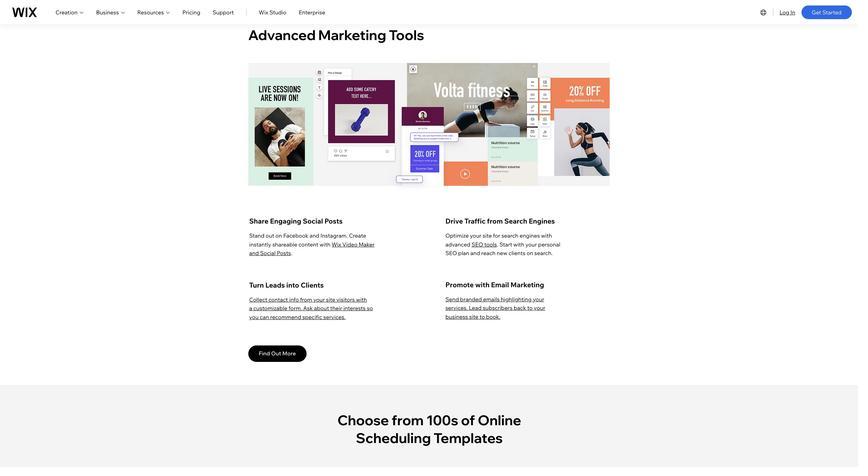 Task type: describe. For each thing, give the bounding box(es) containing it.
wix for studio
[[259, 9, 269, 16]]

engines
[[520, 232, 540, 239]]

turn leads into clients
[[249, 281, 324, 290]]

out
[[271, 350, 281, 357]]

enterprise
[[299, 9, 326, 16]]

emails
[[484, 296, 500, 303]]

start
[[500, 241, 513, 248]]

and inside wix video maker and social posts .
[[249, 250, 259, 257]]

your
[[309, 9, 339, 26]]

choose from 100s of online scheduling templates
[[338, 412, 522, 447]]

plan
[[459, 250, 470, 257]]

your inside optimize your site for search engines with advanced
[[470, 232, 482, 239]]

log in link
[[780, 8, 796, 16]]

promote your business with advanced marketing tools
[[248, 9, 433, 44]]

support
[[213, 9, 234, 16]]

visitors
[[337, 297, 355, 303]]

back
[[514, 305, 527, 312]]

advanced
[[248, 26, 316, 44]]

find
[[259, 350, 270, 357]]

scheduling
[[356, 430, 431, 447]]

wix for video
[[332, 241, 342, 248]]

branded
[[461, 296, 482, 303]]

. start with your personal seo plan and reach new clients on search.
[[446, 241, 561, 257]]

traffic
[[465, 217, 486, 226]]

find out more link
[[248, 346, 307, 362]]

their
[[331, 305, 342, 312]]

promote for promote your business with advanced marketing tools
[[248, 9, 306, 26]]

wix studio link
[[259, 8, 287, 16]]

video maker link
[[343, 241, 375, 248]]

language selector, english selected image
[[760, 8, 768, 16]]

with inside collect contact info from your site visitors with a customizable form. ask about their interests so you can recommend specific services.
[[356, 297, 367, 303]]

interests
[[344, 305, 366, 312]]

with inside promote your business with advanced marketing tools
[[404, 9, 433, 26]]

maker
[[359, 241, 375, 248]]

clients
[[509, 250, 526, 257]]

0 vertical spatial from
[[488, 217, 503, 226]]

promote for promote with email marketing
[[446, 281, 474, 289]]

contact
[[269, 297, 288, 303]]

marketing inside promote your business with advanced marketing tools
[[319, 26, 387, 44]]

resources
[[137, 9, 164, 16]]

log in
[[780, 9, 796, 16]]

with inside . start with your personal seo plan and reach new clients on search.
[[514, 241, 525, 248]]

into
[[287, 281, 299, 290]]

subscribers
[[483, 305, 513, 312]]

get started
[[813, 9, 842, 16]]

send branded emails highlighting your services. lead subscribers back to your business site to book. link
[[446, 296, 546, 321]]

of
[[461, 412, 476, 429]]

highlighting
[[501, 296, 532, 303]]

wix video maker and social posts .
[[249, 241, 375, 257]]

pricing link
[[183, 8, 200, 16]]

your right the back
[[534, 305, 546, 312]]

studio
[[270, 9, 287, 16]]

templates
[[434, 430, 503, 447]]

engines
[[529, 217, 555, 226]]

engaging
[[270, 217, 302, 226]]

leads
[[266, 281, 285, 290]]

so
[[367, 305, 373, 312]]

site inside optimize your site for search engines with advanced
[[483, 232, 492, 239]]

choose
[[338, 412, 389, 429]]

with up emails
[[476, 281, 490, 289]]

posts inside wix video maker and social posts .
[[277, 250, 291, 257]]

about
[[314, 305, 329, 312]]

info
[[289, 297, 299, 303]]

your right highlighting
[[533, 296, 545, 303]]

business inside promote your business with advanced marketing tools
[[342, 9, 401, 26]]

0 vertical spatial seo
[[472, 241, 484, 248]]

facebook
[[284, 232, 309, 239]]

site inside send branded emails highlighting your services. lead subscribers back to your business site to book.
[[470, 314, 479, 321]]

send branded emails highlighting your services. lead subscribers back to your business site to book.
[[446, 296, 546, 321]]

seo tools link
[[472, 241, 497, 248]]

with inside optimize your site for search engines with advanced
[[542, 232, 553, 239]]

instantly
[[249, 241, 271, 248]]

images of marketing tools that come with the wix bookings solution. image
[[248, 63, 610, 192]]

stand out on facebook and instagram. create instantly shareable content with
[[249, 232, 367, 248]]

instagram.
[[321, 232, 348, 239]]

lead
[[469, 305, 482, 312]]

services. inside collect contact info from your site visitors with a customizable form. ask about their interests so you can recommend specific services.
[[324, 314, 346, 321]]

advanced
[[446, 241, 471, 248]]

video
[[343, 241, 358, 248]]

. inside . start with your personal seo plan and reach new clients on search.
[[497, 241, 499, 248]]

drive traffic from search engines
[[446, 217, 555, 226]]

stand
[[249, 232, 265, 239]]

collect contact info from your site visitors with a customizable form. ask about their interests so you can recommend specific services.
[[249, 297, 373, 321]]

promote with email marketing
[[446, 281, 545, 289]]

specific
[[303, 314, 322, 321]]



Task type: locate. For each thing, give the bounding box(es) containing it.
site down the lead
[[470, 314, 479, 321]]

1 horizontal spatial wix
[[332, 241, 342, 248]]

0 horizontal spatial marketing
[[319, 26, 387, 44]]

social up 'stand out on facebook and instagram. create instantly shareable content with'
[[303, 217, 323, 226]]

0 horizontal spatial wix
[[259, 9, 269, 16]]

tools
[[485, 241, 497, 248]]

and inside 'stand out on facebook and instagram. create instantly shareable content with'
[[310, 232, 320, 239]]

1 vertical spatial seo
[[446, 250, 457, 257]]

new
[[497, 250, 508, 257]]

started
[[823, 9, 842, 16]]

online
[[478, 412, 522, 429]]

and inside . start with your personal seo plan and reach new clients on search.
[[471, 250, 481, 257]]

1 vertical spatial social
[[260, 250, 276, 257]]

1 horizontal spatial social
[[303, 217, 323, 226]]

creation button
[[56, 8, 84, 16]]

1 horizontal spatial services.
[[446, 305, 468, 312]]

site up their
[[326, 297, 336, 303]]

0 horizontal spatial promote
[[248, 9, 306, 26]]

1 vertical spatial to
[[480, 314, 485, 321]]

services. up business
[[446, 305, 468, 312]]

with up the clients
[[514, 241, 525, 248]]

wix down instagram.
[[332, 241, 342, 248]]

share
[[249, 217, 269, 226]]

seo inside . start with your personal seo plan and reach new clients on search.
[[446, 250, 457, 257]]

seo down the advanced
[[446, 250, 457, 257]]

can
[[260, 314, 269, 321]]

to
[[528, 305, 533, 312], [480, 314, 485, 321]]

0 horizontal spatial business
[[96, 9, 119, 16]]

site up seo tools link at the bottom right of page
[[483, 232, 492, 239]]

1 horizontal spatial on
[[527, 250, 534, 257]]

1 horizontal spatial promote
[[446, 281, 474, 289]]

. left start at the bottom of page
[[497, 241, 499, 248]]

2 vertical spatial site
[[470, 314, 479, 321]]

business button
[[96, 8, 125, 16]]

1 horizontal spatial from
[[392, 412, 424, 429]]

reach
[[482, 250, 496, 257]]

0 vertical spatial on
[[276, 232, 282, 239]]

0 horizontal spatial .
[[291, 250, 293, 257]]

2 vertical spatial from
[[392, 412, 424, 429]]

seo
[[472, 241, 484, 248], [446, 250, 457, 257]]

0 vertical spatial to
[[528, 305, 533, 312]]

0 horizontal spatial social
[[260, 250, 276, 257]]

posts down shareable
[[277, 250, 291, 257]]

resources button
[[137, 8, 170, 16]]

wix inside wix video maker and social posts .
[[332, 241, 342, 248]]

100s
[[427, 412, 459, 429]]

1 vertical spatial site
[[326, 297, 336, 303]]

drive
[[446, 217, 463, 226]]

0 vertical spatial social
[[303, 217, 323, 226]]

1 vertical spatial .
[[291, 250, 293, 257]]

book.
[[487, 314, 501, 321]]

0 horizontal spatial site
[[326, 297, 336, 303]]

1 vertical spatial services.
[[324, 314, 346, 321]]

posts up instagram.
[[325, 217, 343, 226]]

social
[[303, 217, 323, 226], [260, 250, 276, 257]]

with inside 'stand out on facebook and instagram. create instantly shareable content with'
[[320, 241, 331, 248]]

1 horizontal spatial to
[[528, 305, 533, 312]]

in
[[791, 9, 796, 16]]

1 vertical spatial from
[[300, 297, 312, 303]]

on
[[276, 232, 282, 239], [527, 250, 534, 257]]

on right the clients
[[527, 250, 534, 257]]

personal
[[539, 241, 561, 248]]

1 horizontal spatial .
[[497, 241, 499, 248]]

promote up send
[[446, 281, 474, 289]]

with up personal
[[542, 232, 553, 239]]

get
[[813, 9, 822, 16]]

shareable
[[273, 241, 298, 248]]

out
[[266, 232, 275, 239]]

wix
[[259, 9, 269, 16], [332, 241, 342, 248]]

1 vertical spatial wix
[[332, 241, 342, 248]]

2 horizontal spatial site
[[483, 232, 492, 239]]

your up about
[[314, 297, 325, 303]]

1 horizontal spatial and
[[310, 232, 320, 239]]

wix left studio
[[259, 9, 269, 16]]

0 horizontal spatial on
[[276, 232, 282, 239]]

get started link
[[802, 5, 853, 19]]

content
[[299, 241, 319, 248]]

0 vertical spatial wix
[[259, 9, 269, 16]]

enterprise link
[[299, 8, 326, 16]]

log
[[780, 9, 790, 16]]

turn
[[249, 281, 264, 290]]

social posts link
[[260, 250, 291, 257]]

search
[[502, 232, 519, 239]]

services. inside send branded emails highlighting your services. lead subscribers back to your business site to book.
[[446, 305, 468, 312]]

creation
[[56, 9, 78, 16]]

0 vertical spatial marketing
[[319, 26, 387, 44]]

email
[[492, 281, 509, 289]]

0 horizontal spatial posts
[[277, 250, 291, 257]]

0 vertical spatial site
[[483, 232, 492, 239]]

with up interests
[[356, 297, 367, 303]]

customizable
[[254, 305, 288, 312]]

send
[[446, 296, 459, 303]]

promote up "advanced"
[[248, 9, 306, 26]]

tools
[[389, 26, 425, 44]]

a
[[249, 305, 252, 312]]

to right the back
[[528, 305, 533, 312]]

share engaging social posts
[[249, 217, 343, 226]]

services. down their
[[324, 314, 346, 321]]

. inside wix video maker and social posts .
[[291, 250, 293, 257]]

marketing up highlighting
[[511, 281, 545, 289]]

pricing
[[183, 9, 200, 16]]

1 horizontal spatial site
[[470, 314, 479, 321]]

support link
[[213, 8, 234, 16]]

your up seo tools link at the bottom right of page
[[470, 232, 482, 239]]

and right plan
[[471, 250, 481, 257]]

your
[[470, 232, 482, 239], [526, 241, 537, 248], [533, 296, 545, 303], [314, 297, 325, 303], [534, 305, 546, 312]]

optimize your site for search engines with advanced
[[446, 232, 553, 248]]

2 horizontal spatial from
[[488, 217, 503, 226]]

0 horizontal spatial from
[[300, 297, 312, 303]]

on inside 'stand out on facebook and instagram. create instantly shareable content with'
[[276, 232, 282, 239]]

social down instantly
[[260, 250, 276, 257]]

from up scheduling
[[392, 412, 424, 429]]

recommend
[[270, 314, 301, 321]]

from
[[488, 217, 503, 226], [300, 297, 312, 303], [392, 412, 424, 429]]

1 vertical spatial on
[[527, 250, 534, 257]]

and up content
[[310, 232, 320, 239]]

your down engines
[[526, 241, 537, 248]]

0 vertical spatial .
[[497, 241, 499, 248]]

for
[[494, 232, 501, 239]]

1 horizontal spatial business
[[342, 9, 401, 26]]

1 horizontal spatial seo
[[472, 241, 484, 248]]

with up tools
[[404, 9, 433, 26]]

from up the for
[[488, 217, 503, 226]]

seo left tools
[[472, 241, 484, 248]]

optimize
[[446, 232, 469, 239]]

promote inside promote your business with advanced marketing tools
[[248, 9, 306, 26]]

0 vertical spatial services.
[[446, 305, 468, 312]]

2 horizontal spatial and
[[471, 250, 481, 257]]

promote
[[248, 9, 306, 26], [446, 281, 474, 289]]

you
[[249, 314, 259, 321]]

business
[[342, 9, 401, 26], [96, 9, 119, 16]]

1 vertical spatial promote
[[446, 281, 474, 289]]

find out more
[[259, 350, 296, 357]]

0 horizontal spatial and
[[249, 250, 259, 257]]

site
[[483, 232, 492, 239], [326, 297, 336, 303], [470, 314, 479, 321]]

1 vertical spatial marketing
[[511, 281, 545, 289]]

to left book.
[[480, 314, 485, 321]]

0 horizontal spatial services.
[[324, 314, 346, 321]]

collect
[[249, 297, 268, 303]]

from inside choose from 100s of online scheduling templates
[[392, 412, 424, 429]]

on inside . start with your personal seo plan and reach new clients on search.
[[527, 250, 534, 257]]

search.
[[535, 250, 553, 257]]

0 vertical spatial promote
[[248, 9, 306, 26]]

0 horizontal spatial to
[[480, 314, 485, 321]]

search
[[505, 217, 528, 226]]

wix studio
[[259, 9, 287, 16]]

business
[[446, 314, 468, 321]]

your inside . start with your personal seo plan and reach new clients on search.
[[526, 241, 537, 248]]

1 vertical spatial posts
[[277, 250, 291, 257]]

services.
[[446, 305, 468, 312], [324, 314, 346, 321]]

posts
[[325, 217, 343, 226], [277, 250, 291, 257]]

and down instantly
[[249, 250, 259, 257]]

more
[[283, 350, 296, 357]]

ask
[[304, 305, 313, 312]]

marketing down your
[[319, 26, 387, 44]]

create
[[349, 232, 367, 239]]

your inside collect contact info from your site visitors with a customizable form. ask about their interests so you can recommend specific services.
[[314, 297, 325, 303]]

1 horizontal spatial posts
[[325, 217, 343, 226]]

from inside collect contact info from your site visitors with a customizable form. ask about their interests so you can recommend specific services.
[[300, 297, 312, 303]]

marketing
[[319, 26, 387, 44], [511, 281, 545, 289]]

site inside collect contact info from your site visitors with a customizable form. ask about their interests so you can recommend specific services.
[[326, 297, 336, 303]]

clients
[[301, 281, 324, 290]]

0 horizontal spatial seo
[[446, 250, 457, 257]]

form.
[[289, 305, 302, 312]]

. down shareable
[[291, 250, 293, 257]]

1 horizontal spatial marketing
[[511, 281, 545, 289]]

on right out
[[276, 232, 282, 239]]

with down instagram.
[[320, 241, 331, 248]]

social inside wix video maker and social posts .
[[260, 250, 276, 257]]

from up ask on the bottom of the page
[[300, 297, 312, 303]]

seo tools
[[472, 241, 497, 248]]

0 vertical spatial posts
[[325, 217, 343, 226]]

business inside "business" dropdown button
[[96, 9, 119, 16]]



Task type: vqa. For each thing, say whether or not it's contained in the screenshot.
from to the left
yes



